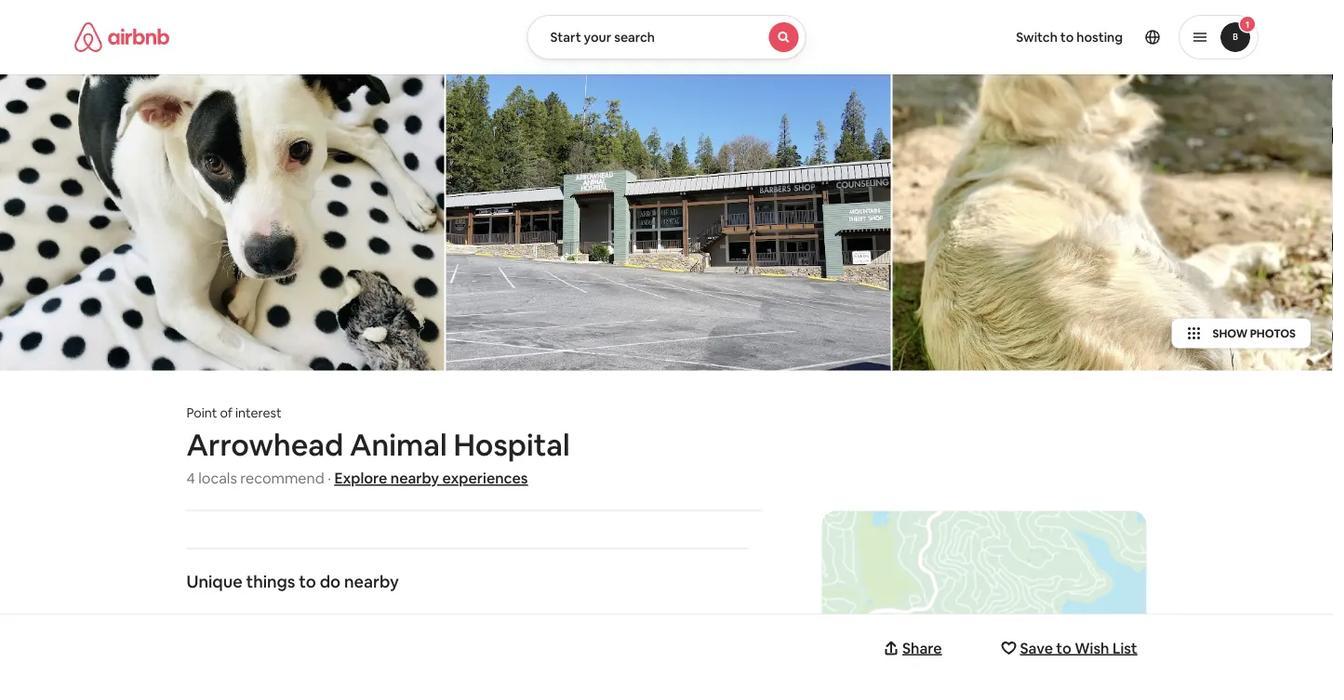 Task type: vqa. For each thing, say whether or not it's contained in the screenshot.
the right bed
no



Task type: describe. For each thing, give the bounding box(es) containing it.
Start your search search field
[[527, 15, 806, 60]]

hospital
[[454, 426, 570, 465]]

animal
[[350, 426, 447, 465]]

1 button
[[1179, 15, 1259, 60]]

photos
[[1251, 326, 1296, 341]]

start
[[551, 29, 581, 46]]

1 vertical spatial to
[[299, 571, 316, 593]]

unique things to do nearby
[[187, 571, 399, 593]]

save to wish list
[[1020, 639, 1138, 658]]

do
[[320, 571, 341, 593]]

save
[[1020, 639, 1053, 658]]

1
[[1246, 18, 1250, 30]]

start your search button
[[527, 15, 806, 60]]

recommend
[[240, 469, 324, 488]]

map region
[[587, 379, 1302, 689]]

switch to hosting
[[1017, 29, 1123, 46]]

profile element
[[829, 0, 1259, 74]]

unique
[[187, 571, 243, 593]]

of
[[220, 404, 233, 421]]

show
[[1213, 326, 1248, 341]]

your
[[584, 29, 612, 46]]

switch
[[1017, 29, 1058, 46]]

list
[[1113, 639, 1138, 658]]



Task type: locate. For each thing, give the bounding box(es) containing it.
nearby right "do"
[[344, 571, 399, 593]]

show photos button
[[1172, 319, 1311, 348]]

to left "do"
[[299, 571, 316, 593]]

explore
[[334, 469, 388, 488]]

·
[[328, 469, 331, 488]]

explore nearby experiences button
[[334, 469, 528, 488]]

switch to hosting link
[[1005, 18, 1135, 57]]

interest
[[235, 404, 282, 421]]

share button
[[880, 630, 951, 667]]

point of interest arrowhead animal hospital 4 locals recommend · explore nearby experiences
[[187, 404, 570, 488]]

to inside profile element
[[1061, 29, 1074, 46]]

wish
[[1075, 639, 1110, 658]]

0 vertical spatial to
[[1061, 29, 1074, 46]]

2 vertical spatial to
[[1057, 639, 1072, 658]]

1 vertical spatial nearby
[[344, 571, 399, 593]]

point
[[187, 404, 217, 421]]

photo of arrowhead animal hospital in blue jay image
[[0, 74, 445, 371], [0, 74, 445, 371]]

save to wish list button
[[998, 630, 1147, 667]]

to
[[1061, 29, 1074, 46], [299, 571, 316, 593], [1057, 639, 1072, 658]]

locals
[[199, 469, 237, 488]]

0 vertical spatial nearby
[[391, 469, 439, 488]]

arrowhead
[[187, 426, 344, 465]]

nearby
[[391, 469, 439, 488], [344, 571, 399, 593]]

to inside "button"
[[1057, 639, 1072, 658]]

to right switch
[[1061, 29, 1074, 46]]

to right save on the right bottom of the page
[[1057, 639, 1072, 658]]

things
[[246, 571, 295, 593]]

hosting
[[1077, 29, 1123, 46]]

show photos
[[1213, 326, 1296, 341]]

to for save
[[1057, 639, 1072, 658]]

experiences
[[443, 469, 528, 488]]

start your search
[[551, 29, 655, 46]]

search
[[614, 29, 655, 46]]

nearby down animal
[[391, 469, 439, 488]]

to for switch
[[1061, 29, 1074, 46]]

4
[[187, 469, 195, 488]]

nearby inside point of interest arrowhead animal hospital 4 locals recommend · explore nearby experiences
[[391, 469, 439, 488]]

share
[[903, 639, 942, 658]]



